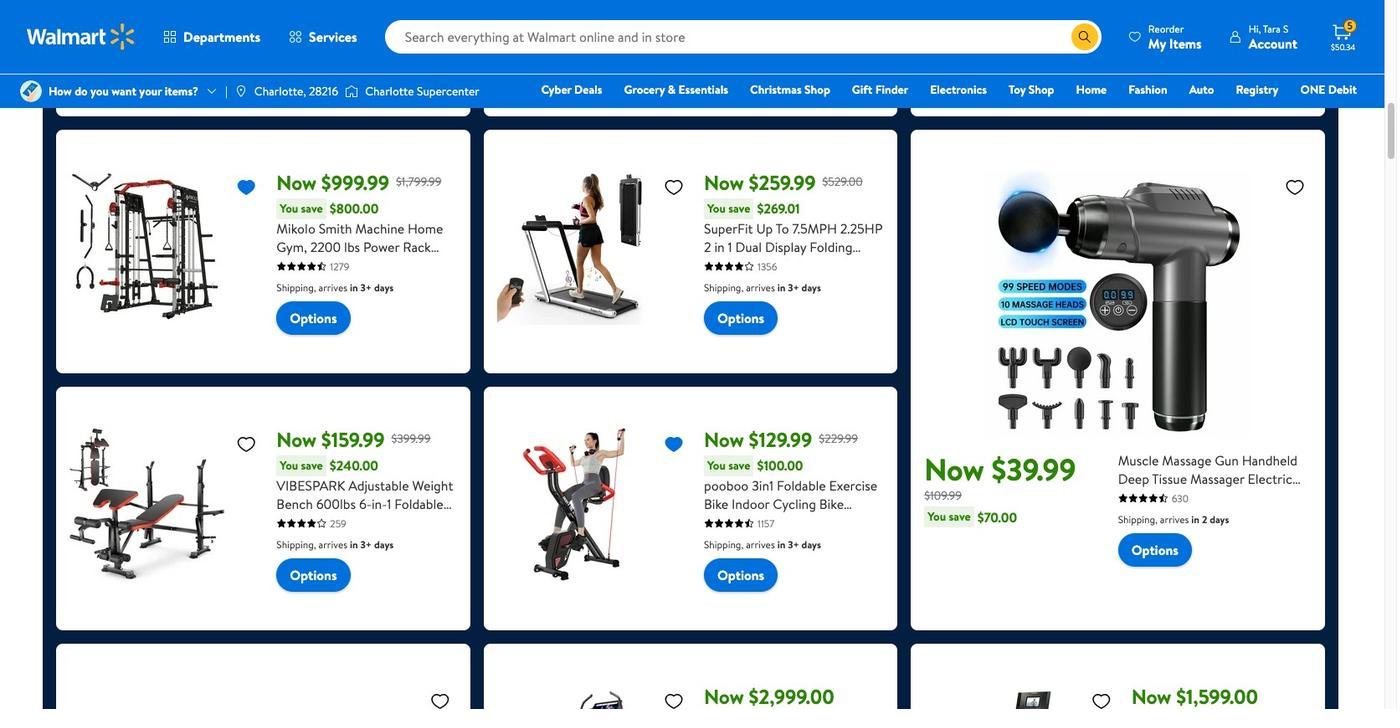 Task type: locate. For each thing, give the bounding box(es) containing it.
1 horizontal spatial and
[[1278, 525, 1299, 543]]

in up w/app on the right
[[715, 238, 725, 256]]

options for the options 'link' under reorder
[[1145, 52, 1192, 70]]

 image
[[345, 83, 359, 100]]

landmine,
[[377, 274, 437, 293]]

0 vertical spatial barbell
[[277, 293, 317, 311]]

0 horizontal spatial weight
[[277, 274, 318, 293]]

workout left 259
[[277, 513, 327, 531]]

mikolo
[[277, 219, 316, 238]]

shipping, arrives in 2 days
[[704, 23, 816, 37], [1119, 512, 1230, 526]]

0 horizontal spatial with
[[310, 256, 335, 274]]

0 horizontal spatial  image
[[20, 80, 42, 102]]

options link up equipment
[[277, 558, 351, 592]]

rack inside 'you save $800.00 mikolo smith machine home gym, 2200 lbs power rack cage with cable crossover, weight bar, 360° landmine, barbell holders and other attachments, total body strength training cage'
[[403, 238, 431, 256]]

3+ down set
[[361, 537, 372, 552]]

1 vertical spatial exercise
[[350, 587, 398, 605]]

$999.99
[[321, 168, 389, 196]]

rack
[[403, 238, 431, 256], [320, 531, 348, 550]]

days inside now $39.99 group
[[1210, 512, 1230, 526]]

machine inside 'you save $800.00 mikolo smith machine home gym, 2200 lbs power rack cage with cable crossover, weight bar, 360° landmine, barbell holders and other attachments, total body strength training cage'
[[356, 219, 405, 238]]

1 horizontal spatial workout
[[779, 531, 829, 550]]

options down w/app on the right
[[718, 309, 765, 327]]

1 horizontal spatial training
[[384, 568, 430, 587]]

bike right stationary
[[824, 513, 849, 531]]

you up superfit
[[708, 200, 726, 217]]

remove from favorites list, mikolo smith machine home gym, 2200 lbs power rack cage with cable crossover, weight bar, 360° landmine, barbell holders and other attachments, total body strength training cage image
[[236, 176, 257, 197]]

1 vertical spatial barbell
[[277, 531, 317, 550]]

machine
[[356, 219, 405, 238], [808, 256, 857, 274]]

arrives down 1356 at the top right
[[746, 280, 775, 294]]

handheld
[[1243, 451, 1298, 470]]

barbell left bar,
[[277, 293, 317, 311]]

sore
[[1204, 525, 1231, 543]]

0 horizontal spatial foldable
[[395, 495, 444, 513]]

and inside 'you save $800.00 mikolo smith machine home gym, 2200 lbs power rack cage with cable crossover, weight bar, 360° landmine, barbell holders and other attachments, total body strength training cage'
[[369, 293, 390, 311]]

1 vertical spatial with
[[392, 513, 417, 531]]

smith
[[319, 219, 352, 238]]

0 horizontal spatial shipping, arrives in 2 days
[[704, 23, 816, 37]]

shipping, down treadmill
[[704, 280, 744, 294]]

arrives right my
[[1174, 23, 1203, 37]]

jogging
[[759, 256, 805, 274]]

2 up w/app on the right
[[704, 238, 712, 256]]

0 vertical spatial 2
[[788, 23, 794, 37]]

0 vertical spatial with
[[310, 256, 335, 274]]

3+ down cable
[[361, 280, 372, 294]]

1 vertical spatial machine
[[808, 256, 857, 274]]

3+ for now $159.99
[[361, 537, 372, 552]]

save inside you save $100.00 pooboo 3in1 foldable exercise bike indoor cycling bike magnetic stationary bike fitness gym workout 300lb
[[729, 457, 751, 474]]

shipping, arrives in 3+ days down 1356 at the top right
[[704, 280, 822, 294]]

now up superfit
[[704, 168, 744, 196]]

1 for $259.99
[[728, 238, 733, 256]]

1 vertical spatial home
[[408, 219, 443, 238]]

you inside 'you save $800.00 mikolo smith machine home gym, 2200 lbs power rack cage with cable crossover, weight bar, 360° landmine, barbell holders and other attachments, total body strength training cage'
[[280, 200, 298, 217]]

1 horizontal spatial gun
[[1215, 451, 1239, 470]]

 image right |
[[234, 85, 248, 98]]

0 vertical spatial cage
[[277, 256, 307, 274]]

you inside you save $269.01 superfit up to 7.5mph 2.25hp 2 in 1 dual display folding treadmill jogging machine w/app control dual display screen silver
[[708, 200, 726, 217]]

gun
[[1215, 451, 1239, 470], [1271, 488, 1295, 506], [1157, 525, 1181, 543]]

arrives down 630 at right
[[1161, 512, 1190, 526]]

rack right power
[[403, 238, 431, 256]]

tara
[[1264, 21, 1281, 36]]

0 horizontal spatial gun
[[1157, 525, 1181, 543]]

options
[[718, 52, 765, 70], [1145, 52, 1192, 70], [290, 309, 337, 327], [718, 309, 765, 327], [1132, 541, 1179, 559], [290, 566, 337, 584], [718, 566, 765, 584]]

1356
[[758, 259, 778, 274]]

press
[[316, 587, 347, 605]]

now inside now $39.99 $109.99 you save $70.00
[[925, 449, 985, 490]]

gun up massaging
[[1215, 451, 1239, 470]]

0 vertical spatial and
[[369, 293, 390, 311]]

silver
[[748, 293, 780, 311]]

you up mikolo
[[280, 200, 298, 217]]

walmart image
[[27, 23, 136, 50]]

save for $999.99
[[301, 200, 323, 217]]

you inside you save $100.00 pooboo 3in1 foldable exercise bike indoor cycling bike magnetic stationary bike fitness gym workout 300lb
[[708, 457, 726, 474]]

0 vertical spatial home
[[1077, 81, 1107, 98]]

save up pooboo
[[729, 457, 751, 474]]

christmas shop link
[[743, 80, 838, 99]]

2 vertical spatial gun
[[1157, 525, 1181, 543]]

portable
[[1155, 488, 1204, 506]]

1 horizontal spatial adjustable
[[1176, 506, 1236, 525]]

training down developer
[[384, 568, 430, 587]]

w/app
[[704, 274, 746, 293]]

options for the options 'link' above christmas
[[718, 52, 765, 70]]

you save $800.00 mikolo smith machine home gym, 2200 lbs power rack cage with cable crossover, weight bar, 360° landmine, barbell holders and other attachments, total body strength training cage
[[277, 199, 443, 348]]

weight
[[277, 274, 318, 293], [412, 476, 454, 495]]

1 vertical spatial strength
[[331, 568, 382, 587]]

you up vibespark in the left of the page
[[280, 457, 298, 474]]

1 vertical spatial gun
[[1271, 488, 1295, 506]]

display down folding
[[826, 274, 868, 293]]

0 vertical spatial exercise
[[830, 476, 878, 495]]

options up press
[[290, 566, 337, 584]]

shop right christmas
[[805, 81, 831, 98]]

300lb
[[832, 531, 866, 550]]

options link down speed on the bottom of the page
[[1119, 533, 1192, 567]]

0 horizontal spatial adjustable
[[349, 476, 409, 495]]

gun down handheld
[[1271, 488, 1295, 506]]

machine inside you save $269.01 superfit up to 7.5mph 2.25hp 2 in 1 dual display folding treadmill jogging machine w/app control dual display screen silver
[[808, 256, 857, 274]]

gift finder link
[[845, 80, 916, 99]]

christmas shop
[[750, 81, 831, 98]]

1 horizontal spatial 2
[[788, 23, 794, 37]]

1 vertical spatial dual
[[797, 274, 823, 293]]

$1,799.99
[[396, 173, 442, 190]]

and left other
[[369, 293, 390, 311]]

exercise inside you save $240.00 vibespark adjustable weight bench 600lbs 6-in-1 foldable workout bench set with barbell rack & leg developer preacher curl rack, multi- function strength training bench press exercise equipment
[[350, 587, 398, 605]]

1 horizontal spatial strength
[[331, 568, 382, 587]]

in-
[[372, 495, 387, 513]]

1 for $159.99
[[387, 495, 391, 513]]

0 vertical spatial adjustable
[[349, 476, 409, 495]]

shipping,
[[704, 23, 744, 37], [1132, 23, 1172, 37], [277, 280, 316, 294], [704, 280, 744, 294], [1119, 512, 1158, 526], [277, 537, 316, 552], [704, 537, 744, 552]]

1 shop from the left
[[805, 81, 831, 98]]

supercenter
[[417, 83, 480, 100]]

2 right for in the right bottom of the page
[[1203, 512, 1208, 526]]

adjustable inside you save $240.00 vibespark adjustable weight bench 600lbs 6-in-1 foldable workout bench set with barbell rack & leg developer preacher curl rack, multi- function strength training bench press exercise equipment
[[349, 476, 409, 495]]

days down jogging
[[802, 280, 822, 294]]

$50.34
[[1332, 41, 1356, 53]]

1 vertical spatial display
[[826, 274, 868, 293]]

bench left press
[[277, 587, 313, 605]]

registry link
[[1229, 80, 1287, 99]]

 image
[[20, 80, 42, 102], [234, 85, 248, 98]]

1 horizontal spatial machine
[[808, 256, 857, 274]]

with left cable
[[310, 256, 335, 274]]

0 horizontal spatial 2
[[704, 238, 712, 256]]

do
[[75, 83, 88, 100]]

muscle massage gun handheld deep tissue massager electric quiet portable massaging gun 99 speed adjustable professional fascia gun for sore muscle and stiffness
[[1119, 451, 1310, 562]]

0 vertical spatial shipping, arrives in 2 days
[[704, 23, 816, 37]]

0 vertical spatial training
[[330, 330, 375, 348]]

weight inside you save $240.00 vibespark adjustable weight bench 600lbs 6-in-1 foldable workout bench set with barbell rack & leg developer preacher curl rack, multi- function strength training bench press exercise equipment
[[412, 476, 454, 495]]

add to favorites list, vibespark adjustable weight bench 600lbs 6-in-1 foldable workout bench set with barbell rack & leg developer preacher curl rack, multi-function strength training bench press exercise equipment image
[[236, 433, 257, 454]]

workout inside you save $100.00 pooboo 3in1 foldable exercise bike indoor cycling bike magnetic stationary bike fitness gym workout 300lb
[[779, 531, 829, 550]]

now up pooboo
[[704, 425, 744, 454]]

electric
[[1248, 470, 1293, 488]]

and inside muscle massage gun handheld deep tissue massager electric quiet portable massaging gun 99 speed adjustable professional fascia gun for sore muscle and stiffness
[[1278, 525, 1299, 543]]

1 up w/app on the right
[[728, 238, 733, 256]]

cage down mikolo
[[277, 256, 307, 274]]

folding
[[810, 238, 853, 256]]

workout down cycling
[[779, 531, 829, 550]]

now up vibespark in the left of the page
[[277, 425, 317, 454]]

3+ for now $999.99
[[361, 280, 372, 294]]

options for the options 'link' underneath w/app on the right
[[718, 309, 765, 327]]

rack inside you save $240.00 vibespark adjustable weight bench 600lbs 6-in-1 foldable workout bench set with barbell rack & leg developer preacher curl rack, multi- function strength training bench press exercise equipment
[[320, 531, 348, 550]]

save inside you save $269.01 superfit up to 7.5mph 2.25hp 2 in 1 dual display folding treadmill jogging machine w/app control dual display screen silver
[[729, 200, 751, 217]]

0 vertical spatial strength
[[277, 330, 328, 348]]

1 horizontal spatial dual
[[797, 274, 823, 293]]

0 vertical spatial dual
[[736, 238, 762, 256]]

1 horizontal spatial weight
[[412, 476, 454, 495]]

0 horizontal spatial machine
[[356, 219, 405, 238]]

1 horizontal spatial shop
[[1029, 81, 1055, 98]]

0 vertical spatial 1
[[728, 238, 733, 256]]

1 barbell from the top
[[277, 293, 317, 311]]

2 shop from the left
[[1029, 81, 1055, 98]]

adjustable
[[349, 476, 409, 495], [1176, 506, 1236, 525]]

dual up 1356 at the top right
[[736, 238, 762, 256]]

 image for charlotte, 28216
[[234, 85, 248, 98]]

with right set
[[392, 513, 417, 531]]

1 horizontal spatial display
[[826, 274, 868, 293]]

shipping, inside now $39.99 group
[[1119, 512, 1158, 526]]

strength down holders
[[277, 330, 328, 348]]

1 horizontal spatial home
[[1077, 81, 1107, 98]]

0 vertical spatial gun
[[1215, 451, 1239, 470]]

save for $159.99
[[301, 457, 323, 474]]

holders
[[320, 293, 366, 311]]

options down speed on the bottom of the page
[[1132, 541, 1179, 559]]

now $159.99 $399.99
[[277, 425, 431, 454]]

shop
[[805, 81, 831, 98], [1029, 81, 1055, 98]]

options down reorder
[[1145, 52, 1192, 70]]

0 horizontal spatial shop
[[805, 81, 831, 98]]

1 vertical spatial 2
[[704, 238, 712, 256]]

cyber deals
[[541, 81, 603, 98]]

shipping, down quiet
[[1119, 512, 1158, 526]]

workout inside you save $240.00 vibespark adjustable weight bench 600lbs 6-in-1 foldable workout bench set with barbell rack & leg developer preacher curl rack, multi- function strength training bench press exercise equipment
[[277, 513, 327, 531]]

gym,
[[277, 238, 307, 256]]

2 horizontal spatial 2
[[1203, 512, 1208, 526]]

0 vertical spatial rack
[[403, 238, 431, 256]]

2
[[788, 23, 794, 37], [704, 238, 712, 256], [1203, 512, 1208, 526]]

1 vertical spatial weight
[[412, 476, 454, 495]]

exercise down $229.99
[[830, 476, 878, 495]]

shipping, arrives in 2 days down 630 at right
[[1119, 512, 1230, 526]]

0 vertical spatial machine
[[356, 219, 405, 238]]

grocery & essentials link
[[617, 80, 736, 99]]

0 horizontal spatial training
[[330, 330, 375, 348]]

display
[[765, 238, 807, 256], [826, 274, 868, 293]]

massage
[[1163, 451, 1212, 470]]

0 horizontal spatial rack
[[320, 531, 348, 550]]

now $259.99 $529.00
[[704, 168, 863, 196]]

0 vertical spatial weight
[[277, 274, 318, 293]]

1 horizontal spatial foldable
[[777, 476, 826, 495]]

3+ down stationary
[[788, 537, 800, 552]]

shipping, down magnetic
[[704, 537, 744, 552]]

options inside now $39.99 group
[[1132, 541, 1179, 559]]

0 vertical spatial muscle
[[1119, 451, 1160, 470]]

0 horizontal spatial exercise
[[350, 587, 398, 605]]

1 inside you save $240.00 vibespark adjustable weight bench 600lbs 6-in-1 foldable workout bench set with barbell rack & leg developer preacher curl rack, multi- function strength training bench press exercise equipment
[[387, 495, 391, 513]]

0 horizontal spatial cage
[[277, 256, 307, 274]]

2 up 'christmas shop' link
[[788, 23, 794, 37]]

barbell inside 'you save $800.00 mikolo smith machine home gym, 2200 lbs power rack cage with cable crossover, weight bar, 360° landmine, barbell holders and other attachments, total body strength training cage'
[[277, 293, 317, 311]]

barbell up function
[[277, 531, 317, 550]]

now $129.99 $229.99
[[704, 425, 859, 454]]

1 vertical spatial adjustable
[[1176, 506, 1236, 525]]

1 vertical spatial &
[[352, 531, 361, 550]]

1 horizontal spatial  image
[[234, 85, 248, 98]]

0 horizontal spatial home
[[408, 219, 443, 238]]

shipping, arrives in 3+ days down 1157
[[704, 537, 822, 552]]

you inside you save $240.00 vibespark adjustable weight bench 600lbs 6-in-1 foldable workout bench set with barbell rack & leg developer preacher curl rack, multi- function strength training bench press exercise equipment
[[280, 457, 298, 474]]

now for $259.99
[[704, 168, 744, 196]]

speed
[[1137, 506, 1172, 525]]

training inside you save $240.00 vibespark adjustable weight bench 600lbs 6-in-1 foldable workout bench set with barbell rack & leg developer preacher curl rack, multi- function strength training bench press exercise equipment
[[384, 568, 430, 587]]

shop for christmas shop
[[805, 81, 831, 98]]

you down $109.99 at the right bottom
[[928, 508, 947, 525]]

shipping, arrives in 3+ days for now $159.99
[[277, 537, 394, 552]]

fitness
[[704, 531, 745, 550]]

& inside you save $240.00 vibespark adjustable weight bench 600lbs 6-in-1 foldable workout bench set with barbell rack & leg developer preacher curl rack, multi- function strength training bench press exercise equipment
[[352, 531, 361, 550]]

gift finder
[[852, 81, 909, 98]]

save inside 'you save $800.00 mikolo smith machine home gym, 2200 lbs power rack cage with cable crossover, weight bar, 360° landmine, barbell holders and other attachments, total body strength training cage'
[[301, 200, 323, 217]]

1 horizontal spatial rack
[[403, 238, 431, 256]]

remove from favorites list, pooboo 3in1 foldable exercise bike indoor cycling bike magnetic stationary bike fitness gym workout 300lb image
[[664, 433, 684, 454]]

|
[[225, 83, 228, 100]]

grocery & essentials
[[624, 81, 729, 98]]

1 vertical spatial 1
[[387, 495, 391, 513]]

cage
[[277, 256, 307, 274], [379, 330, 409, 348]]

shipping, arrives in 3+ days down 259
[[277, 537, 394, 552]]

dual right control
[[797, 274, 823, 293]]

arrives
[[746, 23, 775, 37], [1174, 23, 1203, 37], [319, 280, 348, 294], [746, 280, 775, 294], [1161, 512, 1190, 526], [319, 537, 348, 552], [746, 537, 775, 552]]

3+
[[1216, 23, 1227, 37], [361, 280, 372, 294], [788, 280, 800, 294], [361, 537, 372, 552], [788, 537, 800, 552]]

save inside you save $240.00 vibespark adjustable weight bench 600lbs 6-in-1 foldable workout bench set with barbell rack & leg developer preacher curl rack, multi- function strength training bench press exercise equipment
[[301, 457, 323, 474]]

& left leg
[[352, 531, 361, 550]]

shipping, arrives in 2 days down 900
[[704, 23, 816, 37]]

3+ for now $259.99
[[788, 280, 800, 294]]

1 inside you save $269.01 superfit up to 7.5mph 2.25hp 2 in 1 dual display folding treadmill jogging machine w/app control dual display screen silver
[[728, 238, 733, 256]]

stationary
[[762, 513, 821, 531]]

now up mikolo
[[277, 168, 317, 196]]

options link inside now $39.99 group
[[1119, 533, 1192, 567]]

$39.99
[[992, 449, 1076, 490]]

home down "search icon"
[[1077, 81, 1107, 98]]

display up 1356 at the top right
[[765, 238, 807, 256]]

training down holders
[[330, 330, 375, 348]]

shipping, arrives in 3+ days
[[1132, 23, 1249, 37], [277, 280, 394, 294], [704, 280, 822, 294], [277, 537, 394, 552], [704, 537, 822, 552]]

1 vertical spatial training
[[384, 568, 430, 587]]

quiet
[[1119, 488, 1152, 506]]

home inside 'you save $800.00 mikolo smith machine home gym, 2200 lbs power rack cage with cable crossover, weight bar, 360° landmine, barbell holders and other attachments, total body strength training cage'
[[408, 219, 443, 238]]

1 horizontal spatial with
[[392, 513, 417, 531]]

days down set
[[374, 537, 394, 552]]

arrives down 1279
[[319, 280, 348, 294]]

exercise down rack, at the left of the page
[[350, 587, 398, 605]]

gift
[[852, 81, 873, 98]]

save up superfit
[[729, 200, 751, 217]]

0 vertical spatial &
[[668, 81, 676, 98]]

adjustable down 630 at right
[[1176, 506, 1236, 525]]

0 horizontal spatial 1
[[387, 495, 391, 513]]

1 horizontal spatial cage
[[379, 330, 409, 348]]

weight down $399.99
[[412, 476, 454, 495]]

barbell
[[277, 293, 317, 311], [277, 531, 317, 550]]

shipping, arrives in 3+ days up auto link
[[1132, 23, 1249, 37]]

2 barbell from the top
[[277, 531, 317, 550]]

2 inside now $39.99 group
[[1203, 512, 1208, 526]]

1 horizontal spatial 1
[[728, 238, 733, 256]]

save up mikolo
[[301, 200, 323, 217]]

1 vertical spatial shipping, arrives in 2 days
[[1119, 512, 1230, 526]]

exercise inside you save $100.00 pooboo 3in1 foldable exercise bike indoor cycling bike magnetic stationary bike fitness gym workout 300lb
[[830, 476, 878, 495]]

in left sore on the right bottom of page
[[1192, 512, 1200, 526]]

one
[[1301, 81, 1326, 98]]

0 horizontal spatial and
[[369, 293, 390, 311]]

save inside now $39.99 $109.99 you save $70.00
[[949, 508, 971, 525]]

other
[[393, 293, 429, 311]]

preacher
[[277, 550, 329, 568]]

professional
[[1240, 506, 1310, 525]]

save up vibespark in the left of the page
[[301, 457, 323, 474]]

options down bar,
[[290, 309, 337, 327]]

rack down 259
[[320, 531, 348, 550]]

developer
[[388, 531, 448, 550]]

foldable
[[777, 476, 826, 495], [395, 495, 444, 513]]

strength inside 'you save $800.00 mikolo smith machine home gym, 2200 lbs power rack cage with cable crossover, weight bar, 360° landmine, barbell holders and other attachments, total body strength training cage'
[[277, 330, 328, 348]]

save
[[301, 200, 323, 217], [729, 200, 751, 217], [301, 457, 323, 474], [729, 457, 751, 474], [949, 508, 971, 525]]

1 horizontal spatial shipping, arrives in 2 days
[[1119, 512, 1230, 526]]

2 inside you save $269.01 superfit up to 7.5mph 2.25hp 2 in 1 dual display folding treadmill jogging machine w/app control dual display screen silver
[[704, 238, 712, 256]]

shipping, arrives in 3+ days for now $999.99
[[277, 280, 394, 294]]

0 horizontal spatial workout
[[277, 513, 327, 531]]

1 horizontal spatial muscle
[[1234, 525, 1275, 543]]

0 horizontal spatial strength
[[277, 330, 328, 348]]

shipping, up fashion link at right top
[[1132, 23, 1172, 37]]

& right grocery
[[668, 81, 676, 98]]

reorder my items
[[1149, 21, 1202, 52]]

now up $70.00
[[925, 449, 985, 490]]

options down the fitness
[[718, 566, 765, 584]]

2 vertical spatial 2
[[1203, 512, 1208, 526]]

1 horizontal spatial &
[[668, 81, 676, 98]]

up
[[757, 219, 773, 238]]

2 horizontal spatial gun
[[1271, 488, 1295, 506]]

99
[[1119, 506, 1134, 525]]

1
[[728, 238, 733, 256], [387, 495, 391, 513]]

0 horizontal spatial muscle
[[1119, 451, 1160, 470]]

in inside now $39.99 group
[[1192, 512, 1200, 526]]

1 horizontal spatial exercise
[[830, 476, 878, 495]]

function
[[277, 568, 328, 587]]

shipping, arrives in 3+ days down 1279
[[277, 280, 394, 294]]

days down massaging
[[1210, 512, 1230, 526]]

1 vertical spatial and
[[1278, 525, 1299, 543]]

0 horizontal spatial &
[[352, 531, 361, 550]]

fashion link
[[1122, 80, 1176, 99]]

foldable down $100.00
[[777, 476, 826, 495]]

deep
[[1119, 470, 1150, 488]]

machine down $800.00
[[356, 219, 405, 238]]

adjustable down $240.00
[[349, 476, 409, 495]]

services
[[309, 28, 357, 46]]

0 vertical spatial display
[[765, 238, 807, 256]]

1 vertical spatial rack
[[320, 531, 348, 550]]

indoor
[[732, 495, 770, 513]]

home up "crossover,"
[[408, 219, 443, 238]]



Task type: vqa. For each thing, say whether or not it's contained in the screenshot.
'all'
no



Task type: describe. For each thing, give the bounding box(es) containing it.
2.25hp
[[841, 219, 883, 238]]

you for now $999.99
[[280, 200, 298, 217]]

0 horizontal spatial display
[[765, 238, 807, 256]]

259
[[330, 516, 347, 531]]

control
[[749, 274, 794, 293]]

you save $240.00 vibespark adjustable weight bench 600lbs 6-in-1 foldable workout bench set with barbell rack & leg developer preacher curl rack, multi- function strength training bench press exercise equipment
[[277, 457, 454, 624]]

massager
[[1191, 470, 1245, 488]]

auto link
[[1182, 80, 1222, 99]]

finder
[[876, 81, 909, 98]]

my
[[1149, 34, 1167, 52]]

shop for toy shop
[[1029, 81, 1055, 98]]

screen
[[704, 293, 744, 311]]

add to favorites list, fitrx 2-in-1 smartbell gym, interchangeable adjustable dumbbells and barbell weight set, 100lbs. image
[[430, 691, 450, 709]]

add to favorites list, nordictrack x22i incline trainer and 30-day ifit family membership image
[[664, 691, 684, 709]]

magnetic
[[704, 513, 759, 531]]

Walmart Site-Wide search field
[[385, 20, 1102, 54]]

$129.99
[[749, 425, 813, 454]]

in inside you save $269.01 superfit up to 7.5mph 2.25hp 2 in 1 dual display folding treadmill jogging machine w/app control dual display screen silver
[[715, 238, 725, 256]]

how
[[49, 83, 72, 100]]

shipping, arrives in 2 days inside now $39.99 group
[[1119, 512, 1230, 526]]

departments
[[183, 28, 261, 46]]

hi,
[[1249, 21, 1262, 36]]

one debit link
[[1293, 80, 1365, 99]]

weight inside 'you save $800.00 mikolo smith machine home gym, 2200 lbs power rack cage with cable crossover, weight bar, 360° landmine, barbell holders and other attachments, total body strength training cage'
[[277, 274, 318, 293]]

crossover,
[[375, 256, 436, 274]]

with inside 'you save $800.00 mikolo smith machine home gym, 2200 lbs power rack cage with cable crossover, weight bar, 360° landmine, barbell holders and other attachments, total body strength training cage'
[[310, 256, 335, 274]]

rack,
[[360, 550, 391, 568]]

fashion
[[1129, 81, 1168, 98]]

add to favorites list, nordictrack commercial 1250 treadmill and 30-day ifit family membership image
[[1092, 691, 1112, 709]]

3+ left hi,
[[1216, 23, 1227, 37]]

bike right cycling
[[820, 495, 844, 513]]

add to favorites list, muscle massage gun handheld deep tissue massager electric quiet portable massaging gun 99 speed adjustable professional fascia gun for sore muscle and stiffness image
[[1286, 176, 1306, 197]]

you for now $159.99
[[280, 457, 298, 474]]

strength inside you save $240.00 vibespark adjustable weight bench 600lbs 6-in-1 foldable workout bench set with barbell rack & leg developer preacher curl rack, multi- function strength training bench press exercise equipment
[[331, 568, 382, 587]]

now for $999.99
[[277, 168, 317, 196]]

charlotte
[[365, 83, 414, 100]]

bench left 600lbs
[[277, 495, 313, 513]]

options for the options 'link' under bar,
[[290, 309, 337, 327]]

charlotte,
[[254, 83, 306, 100]]

you inside now $39.99 $109.99 you save $70.00
[[928, 508, 947, 525]]

for
[[1184, 525, 1201, 543]]

lbs
[[344, 238, 360, 256]]

your
[[139, 83, 162, 100]]

add to cart image
[[270, 26, 290, 46]]

barbell inside you save $240.00 vibespark adjustable weight bench 600lbs 6-in-1 foldable workout bench set with barbell rack & leg developer preacher curl rack, multi- function strength training bench press exercise equipment
[[277, 531, 317, 550]]

now $39.99 group
[[925, 143, 1312, 617]]

electronics link
[[923, 80, 995, 99]]

in right items
[[1205, 23, 1214, 37]]

0 horizontal spatial dual
[[736, 238, 762, 256]]

days right 360°
[[374, 280, 394, 294]]

Search search field
[[385, 20, 1102, 54]]

$70.00
[[978, 508, 1018, 526]]

you
[[90, 83, 109, 100]]

now for $159.99
[[277, 425, 317, 454]]

3+ for now $129.99
[[788, 537, 800, 552]]

save for $259.99
[[729, 200, 751, 217]]

save for $129.99
[[729, 457, 751, 474]]

shipping, left bar,
[[277, 280, 316, 294]]

days left hi,
[[1230, 23, 1249, 37]]

with inside you save $240.00 vibespark adjustable weight bench 600lbs 6-in-1 foldable workout bench set with barbell rack & leg developer preacher curl rack, multi- function strength training bench press exercise equipment
[[392, 513, 417, 531]]

1 vertical spatial muscle
[[1234, 525, 1275, 543]]

$800.00
[[330, 199, 379, 218]]

foldable inside you save $240.00 vibespark adjustable weight bench 600lbs 6-in-1 foldable workout bench set with barbell rack & leg developer preacher curl rack, multi- function strength training bench press exercise equipment
[[395, 495, 444, 513]]

arrives down 900
[[746, 23, 775, 37]]

walmart+
[[1308, 105, 1358, 121]]

search icon image
[[1079, 30, 1092, 44]]

debit
[[1329, 81, 1358, 98]]

home link
[[1069, 80, 1115, 99]]

charlotte supercenter
[[365, 83, 480, 100]]

gym
[[748, 531, 776, 550]]

toy shop link
[[1002, 80, 1062, 99]]

3in1
[[752, 476, 774, 495]]

now for $129.99
[[704, 425, 744, 454]]

in down jogging
[[778, 280, 786, 294]]

deals
[[575, 81, 603, 98]]

shipping, up essentials at the top of the page
[[704, 23, 744, 37]]

arrives down 1157
[[746, 537, 775, 552]]

options link up christmas
[[704, 44, 778, 78]]

arrives down 259
[[319, 537, 348, 552]]

grocery
[[624, 81, 665, 98]]

electronics
[[931, 81, 988, 98]]

shipping, arrives in 3+ days for now $129.99
[[704, 537, 822, 552]]

you save $100.00 pooboo 3in1 foldable exercise bike indoor cycling bike magnetic stationary bike fitness gym workout 300lb
[[704, 457, 878, 550]]

adjustable inside muscle massage gun handheld deep tissue massager electric quiet portable massaging gun 99 speed adjustable professional fascia gun for sore muscle and stiffness
[[1176, 506, 1236, 525]]

stiffness
[[1119, 543, 1169, 562]]

leg
[[364, 531, 385, 550]]

1 vertical spatial cage
[[379, 330, 409, 348]]

you for now $129.99
[[708, 457, 726, 474]]

you save $269.01 superfit up to 7.5mph 2.25hp 2 in 1 dual display folding treadmill jogging machine w/app control dual display screen silver
[[704, 199, 883, 311]]

shipping, up function
[[277, 537, 316, 552]]

s
[[1284, 21, 1289, 36]]

options for the options 'link' below the fitness
[[718, 566, 765, 584]]

foldable inside you save $100.00 pooboo 3in1 foldable exercise bike indoor cycling bike magnetic stationary bike fitness gym workout 300lb
[[777, 476, 826, 495]]

options for the options 'link' above equipment
[[290, 566, 337, 584]]

tissue
[[1153, 470, 1188, 488]]

account
[[1249, 34, 1298, 52]]

6-
[[359, 495, 372, 513]]

cycling
[[773, 495, 817, 513]]

massaging
[[1208, 488, 1268, 506]]

superfit
[[704, 219, 753, 238]]

in up christmas
[[778, 23, 786, 37]]

options link down bar,
[[277, 301, 351, 335]]

vibespark
[[277, 476, 345, 495]]

training inside 'you save $800.00 mikolo smith machine home gym, 2200 lbs power rack cage with cable crossover, weight bar, 360° landmine, barbell holders and other attachments, total body strength training cage'
[[330, 330, 375, 348]]

walmart+ link
[[1300, 104, 1365, 122]]

7.5mph
[[793, 219, 837, 238]]

$399.99
[[392, 430, 431, 447]]

bench left set
[[330, 513, 366, 531]]

$229.99
[[819, 430, 859, 447]]

shipping, arrives in 3+ days for now $259.99
[[704, 280, 822, 294]]

now for $39.99
[[925, 449, 985, 490]]

one debit walmart+
[[1301, 81, 1358, 121]]

how do you want your items?
[[49, 83, 199, 100]]

christmas
[[750, 81, 802, 98]]

5
[[1348, 19, 1353, 33]]

hi, tara s account
[[1249, 21, 1298, 52]]

360°
[[347, 274, 374, 293]]

arrives inside now $39.99 group
[[1161, 512, 1190, 526]]

days up christmas shop
[[796, 23, 816, 37]]

power
[[363, 238, 400, 256]]

 image for how do you want your items?
[[20, 80, 42, 102]]

2200
[[310, 238, 341, 256]]

in right gym
[[778, 537, 786, 552]]

5 $50.34
[[1332, 19, 1356, 53]]

options link down the fitness
[[704, 558, 778, 592]]

options link down reorder
[[1132, 44, 1206, 78]]

options link down w/app on the right
[[704, 301, 778, 335]]

600lbs
[[316, 495, 356, 513]]

reorder
[[1149, 21, 1184, 36]]

want
[[112, 83, 137, 100]]

in left leg
[[350, 537, 358, 552]]

toy shop
[[1009, 81, 1055, 98]]

$529.00
[[823, 173, 863, 190]]

bike left the indoor
[[704, 495, 729, 513]]

in down cable
[[350, 280, 358, 294]]

add to favorites list, superfit up to 7.5mph 2.25hp 2 in 1 dual display folding treadmill jogging machine w/app control dual display screen silver image
[[664, 176, 684, 197]]

fascia
[[1119, 525, 1153, 543]]

total
[[358, 311, 385, 330]]

pooboo
[[704, 476, 749, 495]]

days down stationary
[[802, 537, 822, 552]]

now $999.99 $1,799.99
[[277, 168, 442, 196]]

1279
[[330, 259, 349, 274]]

you for now $259.99
[[708, 200, 726, 217]]

options for the options 'link' in the now $39.99 group
[[1132, 541, 1179, 559]]

1157
[[758, 516, 775, 531]]



